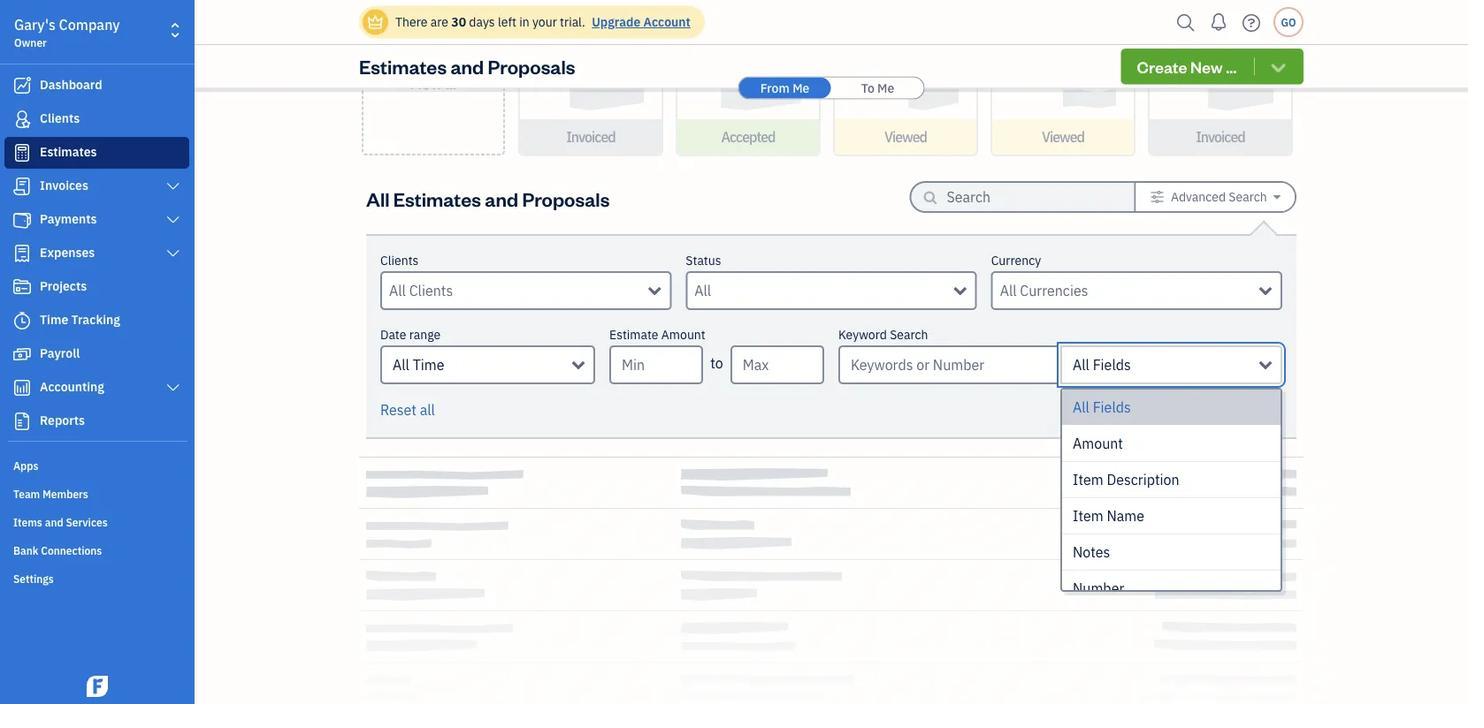 Task type: vqa. For each thing, say whether or not it's contained in the screenshot.
All within the dropdown button
yes



Task type: describe. For each thing, give the bounding box(es) containing it.
item description
[[1073, 471, 1179, 490]]

estimate amount
[[609, 327, 705, 343]]

days
[[469, 14, 495, 30]]

chevron large down image for expenses
[[165, 247, 181, 261]]

estimates for estimates and proposals
[[359, 54, 447, 79]]

notes
[[1073, 543, 1110, 562]]

reset all button
[[380, 400, 435, 421]]

amount option
[[1062, 426, 1281, 463]]

1 horizontal spatial create new … button
[[1121, 49, 1304, 84]]

gary's company owner
[[14, 15, 120, 50]]

cancel
[[1136, 399, 1188, 420]]

invoices link
[[4, 171, 189, 203]]

tracking
[[71, 312, 120, 328]]

chart image
[[11, 379, 33, 397]]

invoices
[[40, 177, 88, 194]]

estimate
[[609, 327, 658, 343]]

your
[[532, 14, 557, 30]]

all inside dropdown button
[[393, 356, 409, 375]]

chevron large down image for invoices
[[165, 180, 181, 194]]

clients inside "main" element
[[40, 110, 80, 126]]

time tracking link
[[4, 305, 189, 337]]

1 vertical spatial proposals
[[522, 186, 610, 211]]

1 invoiced from the left
[[566, 128, 615, 146]]

reports
[[40, 413, 85, 429]]

dashboard
[[40, 76, 102, 93]]

dashboard link
[[4, 70, 189, 102]]

to
[[710, 354, 723, 373]]

expenses link
[[4, 238, 189, 270]]

list box containing all fields
[[1062, 390, 1281, 608]]

from me link
[[739, 77, 831, 99]]

account
[[643, 14, 690, 30]]

apps link
[[4, 452, 189, 478]]

0 horizontal spatial new
[[410, 72, 443, 93]]

item description option
[[1062, 463, 1281, 499]]

notes option
[[1062, 535, 1281, 571]]

item for item name
[[1073, 507, 1103, 526]]

items and services link
[[4, 509, 189, 535]]

freshbooks image
[[83, 677, 111, 698]]

create new … for create new … dropdown button to the left
[[408, 51, 459, 93]]

cancel button
[[1120, 392, 1203, 427]]

from me
[[760, 80, 809, 96]]

All Clients search field
[[389, 280, 649, 302]]

advanced search
[[1171, 189, 1267, 205]]

keyword search
[[838, 327, 928, 343]]

1 viewed from the left
[[884, 128, 927, 146]]

from
[[760, 80, 790, 96]]

crown image
[[366, 13, 385, 31]]

all inside option
[[1073, 398, 1089, 417]]

accounting
[[40, 379, 104, 395]]

Keyword Search text field
[[838, 346, 1060, 385]]

projects
[[40, 278, 87, 294]]

2 invoiced from the left
[[1196, 128, 1245, 146]]

there
[[395, 14, 428, 30]]

are
[[430, 14, 448, 30]]

upgrade
[[592, 14, 641, 30]]

main element
[[0, 0, 239, 705]]

time tracking
[[40, 312, 120, 328]]

date
[[380, 327, 406, 343]]

apply button
[[1207, 392, 1282, 427]]

number
[[1073, 580, 1124, 598]]

… for right create new … dropdown button
[[1226, 56, 1237, 77]]

project image
[[11, 279, 33, 296]]

company
[[59, 15, 120, 34]]

items and services
[[13, 516, 108, 530]]

amount inside option
[[1073, 435, 1123, 453]]

members
[[43, 487, 88, 501]]

name
[[1107, 507, 1144, 526]]

chevron large down image for payments
[[165, 213, 181, 227]]

to
[[861, 80, 874, 96]]

apps
[[13, 459, 38, 473]]

money image
[[11, 346, 33, 363]]

payments link
[[4, 204, 189, 236]]

Search text field
[[947, 183, 1106, 211]]

trial.
[[560, 14, 585, 30]]

create new … for right create new … dropdown button
[[1137, 56, 1237, 77]]

dashboard image
[[11, 77, 33, 95]]

all fields option
[[1062, 390, 1281, 426]]

reset all
[[380, 401, 435, 420]]

item name
[[1073, 507, 1144, 526]]

time inside dropdown button
[[413, 356, 444, 375]]

go button
[[1274, 7, 1304, 37]]

estimates link
[[4, 137, 189, 169]]

to me link
[[832, 77, 924, 99]]

settings image
[[1150, 190, 1164, 204]]

bank connections
[[13, 544, 102, 558]]

All search field
[[695, 280, 954, 302]]

keyword
[[838, 327, 887, 343]]

… for create new … dropdown button to the left
[[446, 72, 456, 93]]

currency
[[991, 252, 1041, 269]]

accounting link
[[4, 372, 189, 404]]

in
[[519, 14, 529, 30]]

bank
[[13, 544, 38, 558]]

expenses
[[40, 245, 95, 261]]

1 horizontal spatial create
[[1137, 56, 1187, 77]]

0 vertical spatial proposals
[[488, 54, 575, 79]]



Task type: locate. For each thing, give the bounding box(es) containing it.
items
[[13, 516, 42, 530]]

bank connections link
[[4, 537, 189, 563]]

0 horizontal spatial create
[[408, 51, 459, 72]]

0 vertical spatial search
[[1229, 189, 1267, 205]]

projects link
[[4, 272, 189, 303]]

gary's
[[14, 15, 56, 34]]

search for keyword search
[[890, 327, 928, 343]]

1 vertical spatial item
[[1073, 507, 1103, 526]]

time down range
[[413, 356, 444, 375]]

clients up "date"
[[380, 252, 419, 269]]

all fields inside keyword search field
[[1073, 356, 1131, 375]]

amount
[[661, 327, 705, 343], [1073, 435, 1123, 453]]

0 vertical spatial fields
[[1093, 356, 1131, 375]]

0 vertical spatial item
[[1073, 471, 1103, 490]]

chevron large down image up projects link
[[165, 247, 181, 261]]

All Currencies search field
[[1000, 280, 1259, 302]]

… down 30 at the left top
[[446, 72, 456, 93]]

item inside 'option'
[[1073, 471, 1103, 490]]

chevron large down image
[[165, 180, 181, 194], [165, 213, 181, 227], [165, 247, 181, 261]]

upgrade account link
[[588, 14, 690, 30]]

2 me from the left
[[877, 80, 894, 96]]

date range
[[380, 327, 441, 343]]

…
[[1226, 56, 1237, 77], [446, 72, 456, 93]]

estimate image
[[11, 144, 33, 162]]

0 horizontal spatial …
[[446, 72, 456, 93]]

2 fields from the top
[[1093, 398, 1131, 417]]

accepted
[[721, 128, 775, 146]]

0 horizontal spatial clients
[[40, 110, 80, 126]]

0 horizontal spatial and
[[45, 516, 63, 530]]

chevron large down image inside invoices link
[[165, 180, 181, 194]]

1 horizontal spatial viewed
[[1042, 128, 1084, 146]]

viewed down to me link
[[884, 128, 927, 146]]

new
[[1190, 56, 1223, 77], [410, 72, 443, 93]]

clients down dashboard
[[40, 110, 80, 126]]

fields inside keyword search field
[[1093, 356, 1131, 375]]

0 vertical spatial amount
[[661, 327, 705, 343]]

time right timer icon
[[40, 312, 68, 328]]

all fields left cancel at the right bottom
[[1073, 398, 1131, 417]]

chevron large down image up expenses link
[[165, 213, 181, 227]]

item up item name
[[1073, 471, 1103, 490]]

chevron large down image inside 'payments' link
[[165, 213, 181, 227]]

1 horizontal spatial me
[[877, 80, 894, 96]]

apply
[[1223, 399, 1266, 420]]

estimates for estimates
[[40, 144, 97, 160]]

create new … down are
[[408, 51, 459, 93]]

all time button
[[380, 346, 595, 385]]

settings
[[13, 572, 54, 586]]

0 vertical spatial all fields
[[1073, 356, 1131, 375]]

reset
[[380, 401, 417, 420]]

range
[[409, 327, 441, 343]]

item inside option
[[1073, 507, 1103, 526]]

item for item description
[[1073, 471, 1103, 490]]

30
[[451, 14, 466, 30]]

search inside dropdown button
[[1229, 189, 1267, 205]]

create new … down search icon
[[1137, 56, 1237, 77]]

and for proposals
[[451, 54, 484, 79]]

and
[[451, 54, 484, 79], [485, 186, 518, 211], [45, 516, 63, 530]]

create down search icon
[[1137, 56, 1187, 77]]

1 vertical spatial and
[[485, 186, 518, 211]]

1 vertical spatial estimates
[[40, 144, 97, 160]]

1 horizontal spatial create new …
[[1137, 56, 1237, 77]]

1 chevron large down image from the top
[[165, 180, 181, 194]]

client image
[[11, 111, 33, 128]]

amount up estimate amount minimum text box
[[661, 327, 705, 343]]

proposals
[[488, 54, 575, 79], [522, 186, 610, 211]]

0 horizontal spatial viewed
[[884, 128, 927, 146]]

settings link
[[4, 565, 189, 592]]

create new … button
[[362, 0, 505, 156], [1121, 49, 1304, 84]]

reports link
[[4, 406, 189, 438]]

Estimate Amount Maximum text field
[[730, 346, 824, 385]]

0 horizontal spatial create new …
[[408, 51, 459, 93]]

search right keyword
[[890, 327, 928, 343]]

2 vertical spatial estimates
[[393, 186, 481, 211]]

0 horizontal spatial invoiced
[[566, 128, 615, 146]]

search
[[1229, 189, 1267, 205], [890, 327, 928, 343]]

2 horizontal spatial and
[[485, 186, 518, 211]]

0 vertical spatial time
[[40, 312, 68, 328]]

2 item from the top
[[1073, 507, 1103, 526]]

0 horizontal spatial create new … button
[[362, 0, 505, 156]]

all fields
[[1073, 356, 1131, 375], [1073, 398, 1131, 417]]

1 horizontal spatial clients
[[380, 252, 419, 269]]

list box
[[1062, 390, 1281, 608]]

notifications image
[[1205, 4, 1233, 40]]

2 chevron large down image from the top
[[165, 213, 181, 227]]

1 vertical spatial time
[[413, 356, 444, 375]]

search for advanced search
[[1229, 189, 1267, 205]]

me right from
[[793, 80, 809, 96]]

1 vertical spatial amount
[[1073, 435, 1123, 453]]

to me
[[861, 80, 894, 96]]

1 all fields from the top
[[1073, 356, 1131, 375]]

timer image
[[11, 312, 33, 330]]

owner
[[14, 35, 47, 50]]

there are 30 days left in your trial. upgrade account
[[395, 14, 690, 30]]

all
[[366, 186, 390, 211], [393, 356, 409, 375], [1073, 356, 1089, 375], [1073, 398, 1089, 417]]

all
[[420, 401, 435, 420]]

new down notifications icon
[[1190, 56, 1223, 77]]

time
[[40, 312, 68, 328], [413, 356, 444, 375]]

payroll link
[[4, 339, 189, 371]]

3 chevron large down image from the top
[[165, 247, 181, 261]]

viewed up search text field
[[1042, 128, 1084, 146]]

1 horizontal spatial amount
[[1073, 435, 1123, 453]]

services
[[66, 516, 108, 530]]

create new …
[[408, 51, 459, 93], [1137, 56, 1237, 77]]

0 vertical spatial estimates
[[359, 54, 447, 79]]

all fields up cancel button
[[1073, 356, 1131, 375]]

caretdown image
[[1274, 190, 1281, 204]]

and inside "main" element
[[45, 516, 63, 530]]

expense image
[[11, 245, 33, 263]]

0 vertical spatial chevron large down image
[[165, 180, 181, 194]]

search image
[[1172, 9, 1200, 36]]

… inside create new …
[[446, 72, 456, 93]]

payroll
[[40, 345, 80, 362]]

1 fields from the top
[[1093, 356, 1131, 375]]

fields inside option
[[1093, 398, 1131, 417]]

2 all fields from the top
[[1073, 398, 1131, 417]]

0 vertical spatial and
[[451, 54, 484, 79]]

1 horizontal spatial time
[[413, 356, 444, 375]]

estimates and proposals
[[359, 54, 575, 79]]

1 item from the top
[[1073, 471, 1103, 490]]

all time
[[393, 356, 444, 375]]

create
[[408, 51, 459, 72], [1137, 56, 1187, 77]]

2 vertical spatial chevron large down image
[[165, 247, 181, 261]]

fields up cancel button
[[1093, 356, 1131, 375]]

chevron large down image up 'payments' link
[[165, 180, 181, 194]]

create down are
[[408, 51, 459, 72]]

me right to
[[877, 80, 894, 96]]

1 horizontal spatial …
[[1226, 56, 1237, 77]]

Estimate Amount Minimum text field
[[609, 346, 703, 385]]

all inside keyword search field
[[1073, 356, 1089, 375]]

1 horizontal spatial new
[[1190, 56, 1223, 77]]

0 horizontal spatial me
[[793, 80, 809, 96]]

status
[[686, 252, 721, 269]]

0 horizontal spatial amount
[[661, 327, 705, 343]]

go to help image
[[1237, 9, 1266, 36]]

0 vertical spatial clients
[[40, 110, 80, 126]]

1 vertical spatial chevron large down image
[[165, 213, 181, 227]]

all fields inside option
[[1073, 398, 1131, 417]]

advanced
[[1171, 189, 1226, 205]]

connections
[[41, 544, 102, 558]]

amount up item description
[[1073, 435, 1123, 453]]

team
[[13, 487, 40, 501]]

2 vertical spatial and
[[45, 516, 63, 530]]

1 horizontal spatial search
[[1229, 189, 1267, 205]]

and for services
[[45, 516, 63, 530]]

invoiced
[[566, 128, 615, 146], [1196, 128, 1245, 146]]

clients
[[40, 110, 80, 126], [380, 252, 419, 269]]

1 vertical spatial search
[[890, 327, 928, 343]]

team members link
[[4, 480, 189, 507]]

payment image
[[11, 211, 33, 229]]

1 vertical spatial fields
[[1093, 398, 1131, 417]]

payments
[[40, 211, 97, 227]]

1 horizontal spatial and
[[451, 54, 484, 79]]

description
[[1107, 471, 1179, 490]]

me for to me
[[877, 80, 894, 96]]

1 vertical spatial clients
[[380, 252, 419, 269]]

… down notifications icon
[[1226, 56, 1237, 77]]

fields
[[1093, 356, 1131, 375], [1093, 398, 1131, 417]]

1 vertical spatial all fields
[[1073, 398, 1131, 417]]

chevrondown image
[[1268, 57, 1289, 76]]

search left caretdown icon
[[1229, 189, 1267, 205]]

viewed
[[884, 128, 927, 146], [1042, 128, 1084, 146]]

left
[[498, 14, 516, 30]]

0 horizontal spatial time
[[40, 312, 68, 328]]

invoice image
[[11, 178, 33, 195]]

chevron large down image
[[165, 381, 181, 395]]

2 viewed from the left
[[1042, 128, 1084, 146]]

me for from me
[[793, 80, 809, 96]]

new down are
[[410, 72, 443, 93]]

1 horizontal spatial invoiced
[[1196, 128, 1245, 146]]

1 me from the left
[[793, 80, 809, 96]]

Keyword Search field
[[1060, 346, 1282, 385]]

item name option
[[1062, 499, 1281, 535]]

advanced search button
[[1136, 183, 1295, 211]]

clients link
[[4, 103, 189, 135]]

time inside "main" element
[[40, 312, 68, 328]]

fields left cancel at the right bottom
[[1093, 398, 1131, 417]]

0 horizontal spatial search
[[890, 327, 928, 343]]

me
[[793, 80, 809, 96], [877, 80, 894, 96]]

item up notes
[[1073, 507, 1103, 526]]

estimates
[[359, 54, 447, 79], [40, 144, 97, 160], [393, 186, 481, 211]]

team members
[[13, 487, 88, 501]]

number option
[[1062, 571, 1281, 608]]

report image
[[11, 413, 33, 431]]

estimates inside "main" element
[[40, 144, 97, 160]]

all estimates and proposals
[[366, 186, 610, 211]]

go
[[1281, 15, 1296, 29]]



